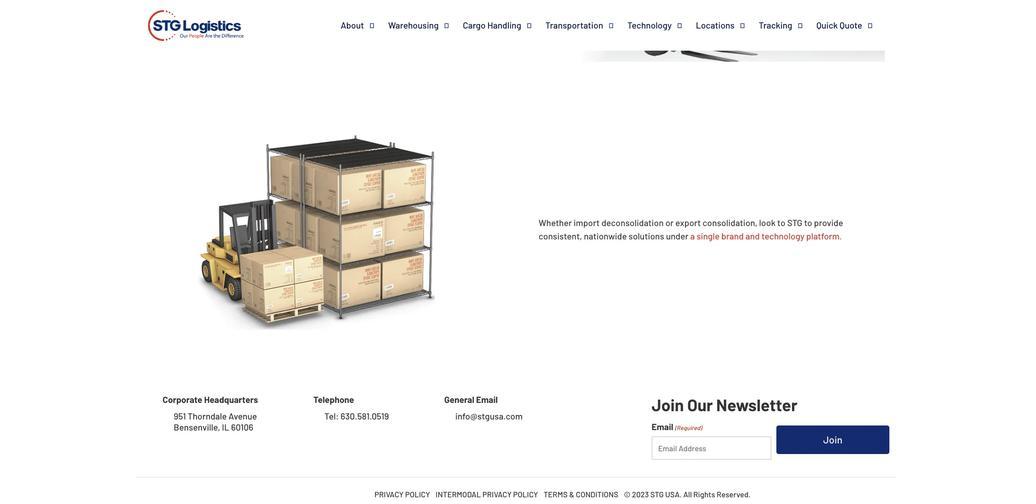 Task type: locate. For each thing, give the bounding box(es) containing it.
stg inside "whether import deconsolidation or export consolidation, look to stg to provide consistent, nationwide solutions under"
[[787, 218, 802, 229]]

cargo handling
[[463, 20, 521, 30]]

0 vertical spatial email
[[476, 395, 498, 406]]

email (required)
[[652, 422, 702, 433]]

general email
[[444, 395, 498, 406]]

stg left usa.
[[650, 491, 664, 500]]

provide
[[814, 218, 843, 229]]

technology
[[627, 20, 672, 30]]

to up technology
[[777, 218, 786, 229]]

0 horizontal spatial email
[[476, 395, 498, 406]]

policy left terms
[[513, 491, 538, 500]]

consolidation,
[[703, 218, 757, 229]]

1 privacy from the left
[[375, 491, 404, 500]]

tel:
[[324, 412, 339, 422]]

newsletter
[[716, 395, 798, 415]]

policy
[[405, 491, 430, 500], [513, 491, 538, 500]]

tracking link
[[759, 20, 817, 31]]

1 horizontal spatial stg
[[787, 218, 802, 229]]

cargo handling link
[[463, 20, 545, 31]]

corporate
[[163, 395, 202, 406]]

0 horizontal spatial policy
[[405, 491, 430, 500]]

a single brand and technology platform. link
[[689, 231, 842, 242]]

Email Address email field
[[652, 437, 771, 461]]

0 vertical spatial stg
[[787, 218, 802, 229]]

1 horizontal spatial to
[[804, 218, 812, 229]]

export
[[675, 218, 701, 229]]

about
[[341, 20, 364, 30]]

1 vertical spatial email
[[652, 422, 673, 433]]

1 horizontal spatial policy
[[513, 491, 538, 500]]

email
[[476, 395, 498, 406], [652, 422, 673, 433]]

avenue
[[229, 412, 257, 422]]

&
[[569, 491, 574, 500]]

stg
[[787, 218, 802, 229], [650, 491, 664, 500]]

stg usa image
[[145, 0, 247, 54]]

intermodal
[[436, 491, 481, 500]]

0 horizontal spatial to
[[777, 218, 786, 229]]

0 horizontal spatial stg
[[650, 491, 664, 500]]

1 horizontal spatial privacy
[[483, 491, 512, 500]]

terms
[[544, 491, 568, 500]]

None submit
[[776, 426, 889, 455]]

brand
[[721, 231, 744, 242]]

email down join
[[652, 422, 673, 433]]

forklift loading boxes. image
[[146, 136, 493, 330]]

usa.
[[665, 491, 682, 500]]

0 horizontal spatial privacy
[[375, 491, 404, 500]]

or
[[665, 218, 674, 229]]

bensenville,
[[174, 423, 220, 433]]

transportation
[[545, 20, 603, 30]]

email up info@stgusa.com
[[476, 395, 498, 406]]

general
[[444, 395, 474, 406]]

privacy
[[375, 491, 404, 500], [483, 491, 512, 500]]

stg up technology
[[787, 218, 802, 229]]

630.581.0519
[[341, 412, 389, 422]]

tracking
[[759, 20, 792, 30]]

to left provide
[[804, 218, 812, 229]]

locations
[[696, 20, 735, 30]]

join our newsletter footer
[[0, 367, 1031, 502]]

2023
[[632, 491, 649, 500]]

corporate headquarters
[[163, 395, 258, 406]]

info@stgusa.com link
[[444, 412, 523, 423]]

terms & conditions
[[544, 491, 618, 500]]

1 vertical spatial stg
[[650, 491, 664, 500]]

to
[[777, 218, 786, 229], [804, 218, 812, 229]]

and
[[746, 231, 760, 242]]

policy left intermodal
[[405, 491, 430, 500]]



Task type: describe. For each thing, give the bounding box(es) containing it.
quick quote
[[817, 20, 862, 30]]

single
[[697, 231, 720, 242]]

cargo
[[463, 20, 486, 30]]

technology
[[762, 231, 805, 242]]

nationwide
[[584, 231, 627, 242]]

© 2023 stg usa. all rights reserved.
[[624, 491, 751, 500]]

headquarters
[[204, 395, 258, 406]]

60106
[[231, 423, 253, 433]]

2 to from the left
[[804, 218, 812, 229]]

a single brand and technology platform.
[[689, 231, 842, 242]]

a
[[690, 231, 695, 242]]

tel: 630.581.0519
[[324, 412, 389, 422]]

thorndale
[[188, 412, 227, 422]]

1 horizontal spatial email
[[652, 422, 673, 433]]

all
[[683, 491, 692, 500]]

under
[[666, 231, 689, 242]]

privacy policy link
[[375, 491, 430, 500]]

none submit inside the join our newsletter 'footer'
[[776, 426, 889, 455]]

il
[[222, 423, 229, 433]]

consistent,
[[539, 231, 582, 242]]

1 policy from the left
[[405, 491, 430, 500]]

whether import deconsolidation or export consolidation, look to stg to provide consistent, nationwide solutions under
[[539, 218, 843, 242]]

transportation link
[[545, 20, 627, 31]]

join our newsletter
[[652, 395, 798, 415]]

951 thorndale avenue bensenville, il 60106
[[174, 412, 257, 433]]

conditions
[[576, 491, 618, 500]]

look
[[759, 218, 776, 229]]

technology link
[[627, 20, 696, 31]]

2 policy from the left
[[513, 491, 538, 500]]

2 privacy from the left
[[483, 491, 512, 500]]

intermodal privacy policy
[[436, 491, 538, 500]]

info@stgusa.com
[[455, 412, 523, 422]]

1 to from the left
[[777, 218, 786, 229]]

deconsolidation
[[601, 218, 664, 229]]

forklift image
[[539, 0, 885, 62]]

about link
[[341, 20, 388, 31]]

platform.
[[806, 231, 842, 242]]

intermodal privacy policy link
[[436, 491, 538, 500]]

locations link
[[696, 20, 759, 31]]

quote
[[840, 20, 862, 30]]

privacy policy
[[375, 491, 430, 500]]

quick quote link
[[817, 20, 887, 31]]

warehousing link
[[388, 20, 463, 31]]

tel: 630.581.0519 link
[[313, 412, 389, 423]]

rights
[[693, 491, 715, 500]]

handling
[[487, 20, 521, 30]]

stg inside the join our newsletter 'footer'
[[650, 491, 664, 500]]

our
[[687, 395, 713, 415]]

(required)
[[675, 425, 702, 432]]

warehousing
[[388, 20, 439, 30]]

quick
[[817, 20, 838, 30]]

whether
[[539, 218, 572, 229]]

terms & conditions link
[[544, 491, 618, 500]]

join
[[652, 395, 684, 415]]

telephone
[[313, 395, 354, 406]]

©
[[624, 491, 631, 500]]

solutions
[[629, 231, 664, 242]]

import
[[574, 218, 600, 229]]

951
[[174, 412, 186, 422]]

reserved.
[[717, 491, 751, 500]]



Task type: vqa. For each thing, say whether or not it's contained in the screenshot.
Whether import deconsolidation or export consolidation, look to STG to provide consistent, nationwide solutions under on the right top
yes



